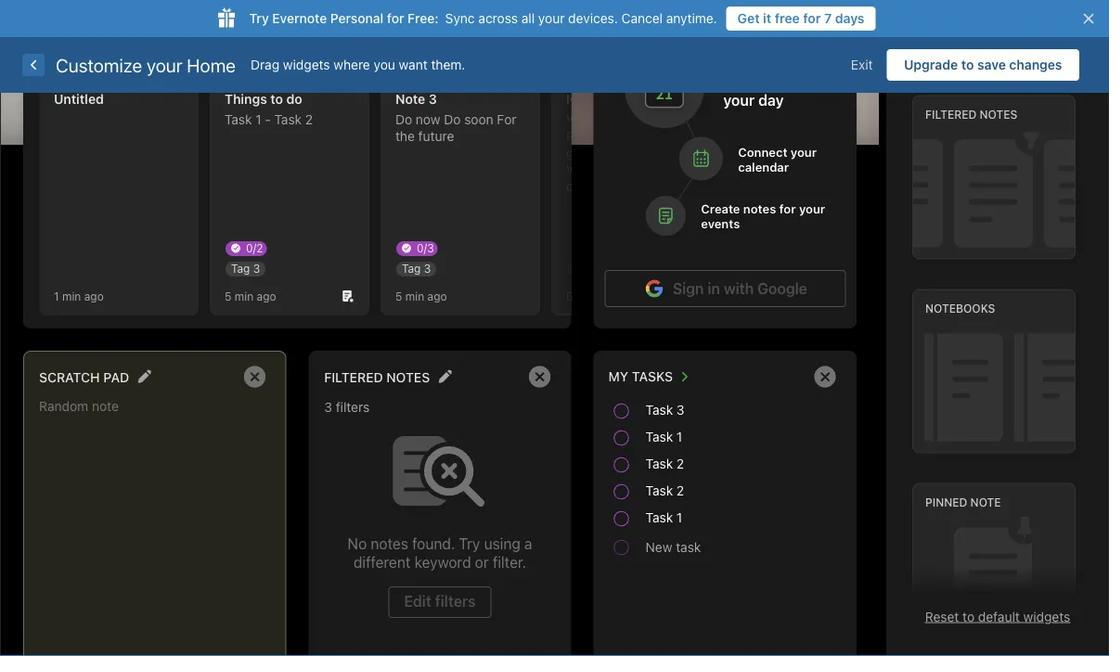 Task type: describe. For each thing, give the bounding box(es) containing it.
anytime.
[[666, 11, 717, 26]]

days
[[835, 11, 865, 26]]

upgrade to save changes
[[904, 57, 1062, 72]]

get
[[738, 11, 760, 26]]

changes
[[1009, 57, 1062, 72]]

remove image for scratch pad
[[236, 358, 273, 395]]

default
[[978, 609, 1020, 624]]

upgrade to save changes button
[[887, 49, 1079, 81]]

get it free for 7 days button
[[726, 6, 876, 31]]

across
[[478, 11, 518, 26]]

scratch pad
[[39, 370, 129, 385]]

it
[[763, 11, 771, 26]]

cancel
[[621, 11, 663, 26]]

1 vertical spatial filtered notes
[[324, 370, 430, 385]]

personal
[[330, 11, 384, 26]]

you
[[374, 57, 395, 72]]

edit widget title image
[[138, 370, 152, 383]]

notes inside the filtered notes button
[[386, 370, 430, 385]]

customize your home
[[56, 54, 236, 76]]

scratch pad button
[[39, 365, 129, 389]]

try
[[249, 11, 269, 26]]

customize
[[56, 54, 142, 76]]

upgrade
[[904, 57, 958, 72]]

7
[[824, 11, 832, 26]]

get it free for 7 days
[[738, 11, 865, 26]]

0 vertical spatial filtered notes
[[925, 108, 1018, 121]]

pinned note
[[925, 496, 1001, 509]]

devices.
[[568, 11, 618, 26]]



Task type: vqa. For each thing, say whether or not it's contained in the screenshot.
Note Window element
no



Task type: locate. For each thing, give the bounding box(es) containing it.
filtered notes left edit widget title image
[[324, 370, 430, 385]]

1 vertical spatial notes
[[386, 370, 430, 385]]

1 horizontal spatial notes
[[980, 108, 1018, 121]]

0 vertical spatial to
[[961, 57, 974, 72]]

want
[[399, 57, 428, 72]]

filtered inside button
[[324, 370, 383, 385]]

0 horizontal spatial your
[[147, 54, 182, 76]]

filtered
[[925, 108, 977, 121], [324, 370, 383, 385]]

for
[[387, 11, 404, 26], [803, 11, 821, 26]]

0 horizontal spatial filtered notes
[[324, 370, 430, 385]]

pinned
[[925, 496, 967, 509]]

1 remove image from the left
[[236, 358, 273, 395]]

filtered down upgrade
[[925, 108, 977, 121]]

filtered notes down 'upgrade to save changes' button
[[925, 108, 1018, 121]]

exit
[[851, 57, 873, 72]]

home
[[187, 54, 236, 76]]

them.
[[431, 57, 465, 72]]

widgets right default
[[1023, 609, 1070, 624]]

0 vertical spatial filtered
[[925, 108, 977, 121]]

notes
[[980, 108, 1018, 121], [386, 370, 430, 385]]

reset
[[925, 609, 959, 624]]

to for reset
[[963, 609, 975, 624]]

2 for from the left
[[803, 11, 821, 26]]

pad
[[103, 370, 129, 385]]

all
[[521, 11, 535, 26]]

your right all at the left of the page
[[538, 11, 565, 26]]

drag widgets where you want them.
[[251, 57, 465, 72]]

free:
[[408, 11, 439, 26]]

remove image
[[807, 358, 844, 395]]

1 vertical spatial to
[[963, 609, 975, 624]]

filtered notes
[[925, 108, 1018, 121], [324, 370, 430, 385]]

for for free:
[[387, 11, 404, 26]]

2 remove image from the left
[[521, 358, 558, 395]]

0 horizontal spatial for
[[387, 11, 404, 26]]

save
[[977, 57, 1006, 72]]

where
[[334, 57, 370, 72]]

to left save in the top of the page
[[961, 57, 974, 72]]

1 vertical spatial filtered
[[324, 370, 383, 385]]

1 horizontal spatial filtered notes
[[925, 108, 1018, 121]]

your left home
[[147, 54, 182, 76]]

reset to default widgets
[[925, 609, 1070, 624]]

try evernote personal for free: sync across all your devices. cancel anytime.
[[249, 11, 717, 26]]

evernote
[[272, 11, 327, 26]]

free
[[775, 11, 800, 26]]

0 vertical spatial your
[[538, 11, 565, 26]]

0 horizontal spatial filtered
[[324, 370, 383, 385]]

1 horizontal spatial for
[[803, 11, 821, 26]]

1 horizontal spatial filtered
[[925, 108, 977, 121]]

0 horizontal spatial widgets
[[283, 57, 330, 72]]

remove image for filtered notes
[[521, 358, 558, 395]]

1 horizontal spatial remove image
[[521, 358, 558, 395]]

scratch
[[39, 370, 100, 385]]

morning,
[[82, 71, 148, 91]]

0 horizontal spatial remove image
[[236, 358, 273, 395]]

notes down save in the top of the page
[[980, 108, 1018, 121]]

remove image
[[236, 358, 273, 395], [521, 358, 558, 395]]

to inside button
[[961, 57, 974, 72]]

exit button
[[837, 49, 887, 81]]

note
[[970, 496, 1001, 509]]

for left 7
[[803, 11, 821, 26]]

1 vertical spatial widgets
[[1023, 609, 1070, 624]]

notes left edit widget title image
[[386, 370, 430, 385]]

to right reset
[[963, 609, 975, 624]]

0 horizontal spatial notes
[[386, 370, 430, 385]]

1 horizontal spatial your
[[538, 11, 565, 26]]

good
[[37, 71, 78, 91]]

good morning, john!
[[37, 71, 194, 91]]

to
[[961, 57, 974, 72], [963, 609, 975, 624]]

notebooks
[[925, 302, 995, 315]]

john!
[[152, 71, 194, 91]]

reset to default widgets button
[[925, 609, 1070, 624]]

for left free:
[[387, 11, 404, 26]]

widgets
[[283, 57, 330, 72], [1023, 609, 1070, 624]]

sync
[[445, 11, 475, 26]]

for inside button
[[803, 11, 821, 26]]

your
[[538, 11, 565, 26], [147, 54, 182, 76]]

drag
[[251, 57, 279, 72]]

0 vertical spatial notes
[[980, 108, 1018, 121]]

edit widget title image
[[438, 370, 452, 383]]

widgets right drag
[[283, 57, 330, 72]]

filtered left edit widget title image
[[324, 370, 383, 385]]

1 for from the left
[[387, 11, 404, 26]]

to for upgrade
[[961, 57, 974, 72]]

for for 7
[[803, 11, 821, 26]]

0 vertical spatial widgets
[[283, 57, 330, 72]]

1 vertical spatial your
[[147, 54, 182, 76]]

1 horizontal spatial widgets
[[1023, 609, 1070, 624]]

filtered notes button
[[324, 365, 430, 389]]



